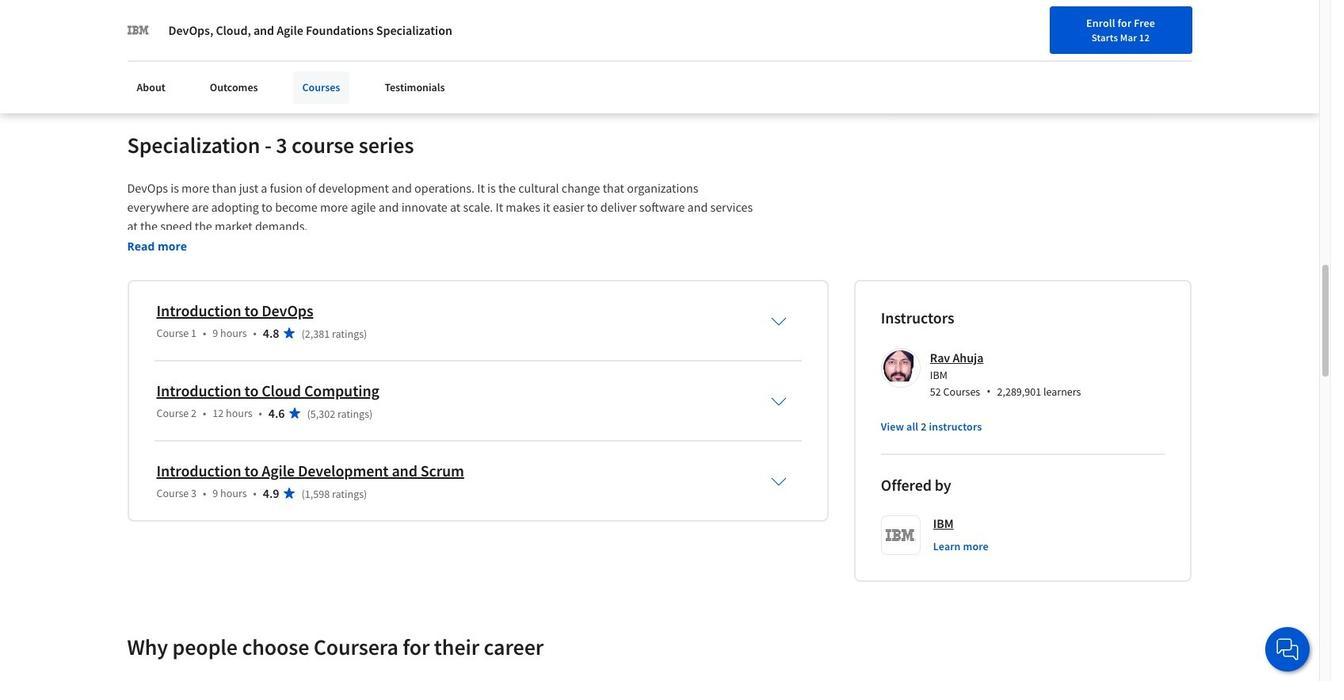 Task type: vqa. For each thing, say whether or not it's contained in the screenshot.
IBM image
yes



Task type: describe. For each thing, give the bounding box(es) containing it.
rav ahuja image
[[884, 351, 919, 386]]

ibm image
[[127, 19, 149, 41]]



Task type: locate. For each thing, give the bounding box(es) containing it.
None search field
[[226, 10, 607, 42]]

coursera career certificate image
[[893, 0, 1157, 97]]



